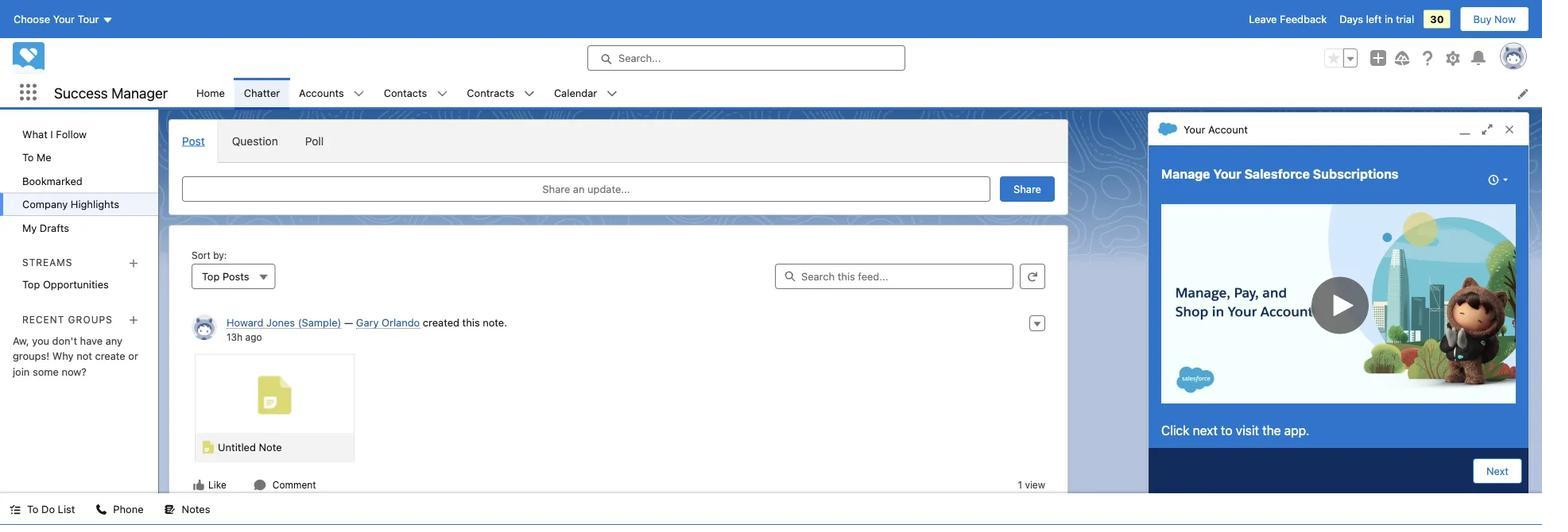 Task type: vqa. For each thing, say whether or not it's contained in the screenshot.
New Report
no



Task type: locate. For each thing, give the bounding box(es) containing it.
text default image inside to do list button
[[10, 504, 21, 516]]

text default image inside comment button
[[253, 479, 266, 492]]

now?
[[62, 366, 87, 378]]

text default image inside like button
[[192, 479, 205, 492]]

top down streams
[[22, 279, 40, 291]]

home link
[[187, 78, 234, 107]]

gary orlando image
[[192, 315, 217, 340]]

2 horizontal spatial your
[[1213, 167, 1242, 182]]

share an update... button
[[182, 176, 991, 202]]

calendar list item
[[544, 78, 627, 107]]

calendar link
[[544, 78, 607, 107]]

success
[[54, 84, 108, 101]]

to do list
[[27, 504, 75, 516]]

text default image
[[437, 88, 448, 99], [1158, 120, 1177, 139], [96, 504, 107, 516]]

like
[[208, 480, 226, 491]]

1 horizontal spatial top
[[202, 271, 220, 283]]

search... button
[[587, 45, 905, 71]]

text default image inside phone button
[[96, 504, 107, 516]]

to
[[22, 151, 34, 163], [27, 504, 39, 516]]

your for choose
[[53, 13, 75, 25]]

buy now button
[[1460, 6, 1529, 32]]

me
[[37, 151, 51, 163]]

1 horizontal spatial share
[[1014, 183, 1041, 195]]

howard
[[227, 316, 263, 328]]

create
[[95, 350, 125, 362]]

text default image left like
[[192, 479, 205, 492]]

to left do at the bottom of the page
[[27, 504, 39, 516]]

0 horizontal spatial top
[[22, 279, 40, 291]]

recent
[[22, 314, 65, 325]]

account
[[1208, 123, 1248, 135]]

company
[[22, 198, 68, 210]]

your inside choose your tour dropdown button
[[53, 13, 75, 25]]

feedback
[[1280, 13, 1327, 25]]

to me link
[[0, 146, 158, 169]]

text default image left phone on the bottom left of page
[[96, 504, 107, 516]]

your left tour
[[53, 13, 75, 25]]

top down sort by:
[[202, 271, 220, 283]]

to left me
[[22, 151, 34, 163]]

0 vertical spatial your
[[53, 13, 75, 25]]

text default image left do at the bottom of the page
[[10, 504, 21, 516]]

text default image for your account
[[1158, 120, 1177, 139]]

list
[[187, 78, 1542, 107]]

text default image inside contacts list item
[[437, 88, 448, 99]]

tab list
[[169, 119, 1068, 163]]

top
[[202, 271, 220, 283], [22, 279, 40, 291]]

text default image right the accounts
[[354, 88, 365, 99]]

trial
[[1396, 13, 1414, 25]]

company highlights link
[[0, 193, 158, 216]]

aw,
[[13, 335, 29, 347]]

2 vertical spatial your
[[1213, 167, 1242, 182]]

click next to visit the app.
[[1161, 423, 1310, 438]]

1 horizontal spatial text default image
[[437, 88, 448, 99]]

why not create or join some now?
[[13, 350, 138, 378]]

contacts
[[384, 86, 427, 98]]

bookmarked
[[22, 175, 83, 187]]

contracts link
[[457, 78, 524, 107]]

this
[[462, 316, 480, 328]]

why
[[52, 350, 74, 362]]

contracts
[[467, 86, 514, 98]]

question link
[[218, 120, 292, 162]]

top for top posts
[[202, 271, 220, 283]]

your
[[53, 13, 75, 25], [1184, 123, 1205, 135], [1213, 167, 1242, 182]]

streams link
[[22, 257, 73, 268]]

2 vertical spatial text default image
[[96, 504, 107, 516]]

by:
[[213, 250, 227, 261]]

tab list containing post
[[169, 119, 1068, 163]]

manage your salesforce subscriptions
[[1161, 167, 1399, 182]]

app.
[[1284, 423, 1310, 438]]

poll link
[[292, 120, 337, 162]]

text default image inside your account dialog
[[1158, 120, 1177, 139]]

2 share from the left
[[1014, 183, 1041, 195]]

manager
[[111, 84, 168, 101]]

Sort by: button
[[192, 264, 275, 289]]

text default image inside contracts list item
[[524, 88, 535, 99]]

follow
[[56, 128, 87, 140]]

1 horizontal spatial your
[[1184, 123, 1205, 135]]

—
[[344, 316, 353, 328]]

days left in trial
[[1340, 13, 1414, 25]]

1 vertical spatial text default image
[[1158, 120, 1177, 139]]

chatter link
[[234, 78, 289, 107]]

buy
[[1473, 13, 1492, 25]]

0 vertical spatial to
[[22, 151, 34, 163]]

phone
[[113, 504, 144, 516]]

text default image left the notes on the left bottom of the page
[[164, 504, 175, 516]]

text default image right 'calendar'
[[607, 88, 618, 99]]

text default image
[[354, 88, 365, 99], [524, 88, 535, 99], [607, 88, 618, 99], [192, 479, 205, 492], [253, 479, 266, 492], [10, 504, 21, 516], [164, 504, 175, 516]]

Search this feed... search field
[[775, 264, 1014, 289]]

13h
[[227, 332, 243, 343]]

to inside to do list button
[[27, 504, 39, 516]]

notes
[[182, 504, 210, 516]]

top posts
[[202, 271, 249, 283]]

your left account on the right top
[[1184, 123, 1205, 135]]

contracts list item
[[457, 78, 544, 107]]

top inside button
[[202, 271, 220, 283]]

gary
[[356, 316, 379, 328]]

gary orlando link
[[356, 316, 420, 329]]

text default image left comment
[[253, 479, 266, 492]]

gary orlando, 13h ago element
[[182, 305, 1055, 502]]

my drafts link
[[0, 216, 158, 240]]

update...
[[588, 183, 630, 195]]

0 horizontal spatial your
[[53, 13, 75, 25]]

0 horizontal spatial share
[[542, 183, 570, 195]]

question
[[232, 134, 278, 147]]

search...
[[618, 52, 661, 64]]

your right manage
[[1213, 167, 1242, 182]]

2 horizontal spatial text default image
[[1158, 120, 1177, 139]]

0 vertical spatial text default image
[[437, 88, 448, 99]]

1 vertical spatial to
[[27, 504, 39, 516]]

1 share from the left
[[542, 183, 570, 195]]

text default image left the your account
[[1158, 120, 1177, 139]]

to do list button
[[0, 494, 85, 525]]

salesforce
[[1245, 167, 1310, 182]]

any
[[105, 335, 122, 347]]

posts
[[223, 271, 249, 283]]

group
[[1324, 48, 1358, 68]]

1 vertical spatial your
[[1184, 123, 1205, 135]]

1 view
[[1018, 480, 1045, 491]]

sort
[[192, 250, 210, 261]]

text default image right contacts
[[437, 88, 448, 99]]

view
[[1025, 480, 1045, 491]]

accounts list item
[[289, 78, 374, 107]]

0 horizontal spatial text default image
[[96, 504, 107, 516]]

choose your tour
[[14, 13, 99, 25]]

text default image right contracts
[[524, 88, 535, 99]]

to inside to me link
[[22, 151, 34, 163]]



Task type: describe. For each thing, give the bounding box(es) containing it.
my
[[22, 222, 37, 234]]

some
[[33, 366, 59, 378]]

note.
[[483, 316, 507, 328]]

streams
[[22, 257, 73, 268]]

share an update...
[[542, 183, 630, 195]]

text default image inside notes button
[[164, 504, 175, 516]]

buy now
[[1473, 13, 1516, 25]]

your account
[[1184, 123, 1248, 135]]

groups
[[68, 314, 113, 325]]

groups!
[[13, 350, 49, 362]]

recent groups link
[[22, 314, 113, 325]]

next
[[1193, 423, 1218, 438]]

share for share
[[1014, 183, 1041, 195]]

in
[[1385, 13, 1393, 25]]

not
[[76, 350, 92, 362]]

subscriptions
[[1313, 167, 1399, 182]]

join
[[13, 366, 30, 378]]

you
[[32, 335, 49, 347]]

30
[[1430, 13, 1444, 25]]

days
[[1340, 13, 1363, 25]]

highlights
[[71, 198, 119, 210]]

list containing home
[[187, 78, 1542, 107]]

ago
[[245, 332, 262, 343]]

visit
[[1236, 423, 1259, 438]]

opportunities
[[43, 279, 109, 291]]

to for to me
[[22, 151, 34, 163]]

what i follow link
[[0, 122, 158, 146]]

comment
[[273, 480, 316, 491]]

top opportunities link
[[0, 273, 158, 297]]

do
[[41, 504, 55, 516]]

top for top opportunities
[[22, 279, 40, 291]]

calendar
[[554, 86, 597, 98]]

howard jones (sample) link
[[227, 316, 341, 329]]

share for share an update...
[[542, 183, 570, 195]]

notes button
[[155, 494, 220, 525]]

next button
[[1473, 459, 1522, 484]]

bookmarked link
[[0, 169, 158, 193]]

company highlights
[[22, 198, 119, 210]]

now
[[1495, 13, 1516, 25]]

accounts link
[[289, 78, 354, 107]]

text default image inside calendar 'list item'
[[607, 88, 618, 99]]

the
[[1262, 423, 1281, 438]]

your for manage
[[1213, 167, 1242, 182]]

comment button
[[253, 478, 317, 492]]

howard jones (sample) — gary orlando created this note. 13h ago
[[227, 316, 507, 343]]

your account dialog
[[1148, 112, 1529, 494]]

to me
[[22, 151, 51, 163]]

post link
[[169, 120, 218, 162]]

(sample)
[[298, 316, 341, 328]]

contacts link
[[374, 78, 437, 107]]

chatter
[[244, 86, 280, 98]]

next
[[1487, 465, 1509, 477]]

orlando
[[382, 316, 420, 328]]

text default image for phone
[[96, 504, 107, 516]]

jones
[[266, 316, 295, 328]]

text default image inside accounts 'list item'
[[354, 88, 365, 99]]

sort by:
[[192, 250, 227, 261]]

my drafts
[[22, 222, 69, 234]]

top opportunities
[[22, 279, 109, 291]]

leave
[[1249, 13, 1277, 25]]

note
[[259, 441, 282, 453]]

recent groups
[[22, 314, 113, 325]]

drafts
[[40, 222, 69, 234]]

don't
[[52, 335, 77, 347]]

phone button
[[86, 494, 153, 525]]

choose
[[14, 13, 50, 25]]

contacts list item
[[374, 78, 457, 107]]

list
[[58, 504, 75, 516]]

left
[[1366, 13, 1382, 25]]

untitled note
[[218, 441, 282, 453]]

untitled
[[218, 441, 256, 453]]

created
[[423, 316, 459, 328]]

1
[[1018, 480, 1022, 491]]

choose your tour button
[[13, 6, 114, 32]]

leave feedback
[[1249, 13, 1327, 25]]

to for to do list
[[27, 504, 39, 516]]

aw, you don't have any groups!
[[13, 335, 122, 362]]

to
[[1221, 423, 1233, 438]]



